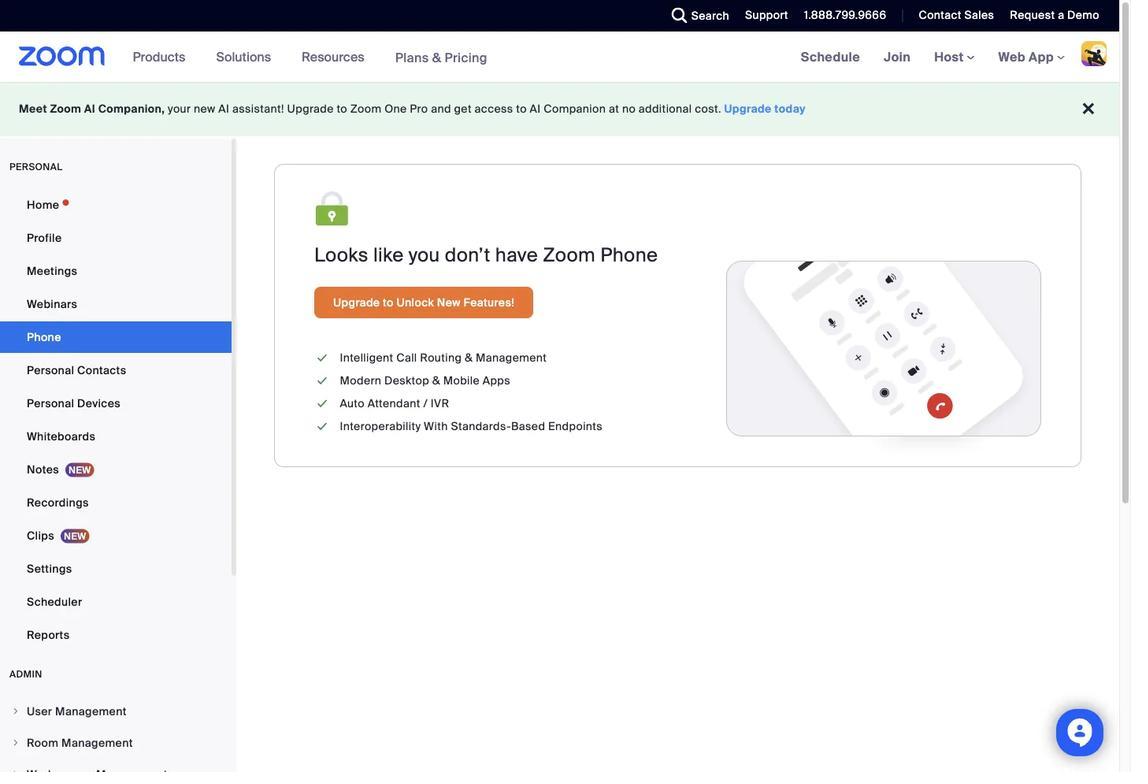 Task type: describe. For each thing, give the bounding box(es) containing it.
upgrade to unlock new features!
[[333, 295, 515, 310]]

personal
[[9, 161, 63, 173]]

meet zoom ai companion, your new ai assistant! upgrade to zoom one pro and get access to ai companion at no additional cost. upgrade today
[[19, 102, 806, 116]]

a
[[1059, 8, 1065, 22]]

banner containing products
[[0, 32, 1120, 83]]

scheduler
[[27, 595, 82, 609]]

notes
[[27, 462, 59, 477]]

looks like you don't have zoom phone
[[315, 243, 658, 267]]

recordings
[[27, 495, 89, 510]]

search button
[[660, 0, 734, 32]]

cost.
[[695, 102, 722, 116]]

upgrade right 'cost.'
[[725, 102, 772, 116]]

call
[[397, 351, 417, 365]]

upgrade today link
[[725, 102, 806, 116]]

intelligent
[[340, 351, 394, 365]]

interoperability
[[340, 419, 421, 434]]

modern
[[340, 374, 382, 388]]

1 ai from the left
[[84, 102, 95, 116]]

profile link
[[0, 222, 232, 254]]

endpoints
[[549, 419, 603, 434]]

0 horizontal spatial to
[[337, 102, 348, 116]]

host
[[935, 48, 968, 65]]

app
[[1029, 48, 1055, 65]]

sales
[[965, 8, 995, 22]]

have
[[496, 243, 538, 267]]

checked image for auto
[[315, 396, 331, 412]]

products
[[133, 48, 186, 65]]

1 horizontal spatial zoom
[[351, 102, 382, 116]]

clips link
[[0, 520, 232, 552]]

2 vertical spatial &
[[433, 374, 441, 388]]

one
[[385, 102, 407, 116]]

don't
[[445, 243, 491, 267]]

personal devices
[[27, 396, 121, 411]]

request a demo
[[1011, 8, 1100, 22]]

right image for room management
[[11, 739, 20, 748]]

you
[[409, 243, 440, 267]]

your
[[168, 102, 191, 116]]

home link
[[0, 189, 232, 221]]

web app
[[999, 48, 1055, 65]]

features!
[[464, 295, 515, 310]]

right image for user management
[[11, 707, 20, 717]]

pro
[[410, 102, 428, 116]]

intelligent call routing & management
[[340, 351, 547, 365]]

attendant
[[368, 396, 421, 411]]

webinars link
[[0, 288, 232, 320]]

webinars
[[27, 297, 77, 311]]

demo
[[1068, 8, 1100, 22]]

upgrade down product information navigation
[[287, 102, 334, 116]]

companion
[[544, 102, 606, 116]]

contact
[[919, 8, 962, 22]]

get
[[454, 102, 472, 116]]

devices
[[77, 396, 121, 411]]

upgrade inside button
[[333, 295, 380, 310]]

meetings link
[[0, 255, 232, 287]]

resources button
[[302, 32, 372, 82]]

new
[[437, 295, 461, 310]]

recordings link
[[0, 487, 232, 519]]

unlock
[[397, 295, 434, 310]]

admin
[[9, 668, 42, 681]]

auto attendant / ivr
[[340, 396, 450, 411]]

1 vertical spatial &
[[465, 351, 473, 365]]

solutions
[[216, 48, 271, 65]]

web app button
[[999, 48, 1066, 65]]

additional
[[639, 102, 692, 116]]

looks
[[315, 243, 369, 267]]

schedule
[[801, 48, 861, 65]]

companion,
[[98, 102, 165, 116]]

0 vertical spatial management
[[476, 351, 547, 365]]

join
[[884, 48, 911, 65]]

clips
[[27, 529, 54, 543]]

products button
[[133, 32, 193, 82]]

checked image for interoperability
[[315, 419, 331, 435]]

based
[[512, 419, 546, 434]]

auto
[[340, 396, 365, 411]]

meetings
[[27, 264, 77, 278]]

settings link
[[0, 553, 232, 585]]

host button
[[935, 48, 975, 65]]

room
[[27, 736, 59, 750]]

modern desktop & mobile apps
[[340, 374, 511, 388]]

desktop
[[385, 374, 430, 388]]

personal for personal contacts
[[27, 363, 74, 378]]

new
[[194, 102, 216, 116]]

checked image for intelligent
[[315, 350, 331, 367]]

and
[[431, 102, 452, 116]]

0 horizontal spatial zoom
[[50, 102, 81, 116]]

whiteboards
[[27, 429, 96, 444]]

like
[[374, 243, 404, 267]]

profile
[[27, 231, 62, 245]]

plans & pricing
[[395, 49, 488, 66]]

search
[[692, 8, 730, 23]]

interoperability with standards-based endpoints
[[340, 419, 603, 434]]

whiteboards link
[[0, 421, 232, 452]]

to inside button
[[383, 295, 394, 310]]



Task type: vqa. For each thing, say whether or not it's contained in the screenshot.
'your' in the Measure engagement, analyze a session's ROI, and gain insights into your target audiences
no



Task type: locate. For each thing, give the bounding box(es) containing it.
reports
[[27, 628, 70, 642]]

personal
[[27, 363, 74, 378], [27, 396, 74, 411]]

1 personal from the top
[[27, 363, 74, 378]]

&
[[433, 49, 442, 66], [465, 351, 473, 365], [433, 374, 441, 388]]

2 vertical spatial checked image
[[315, 419, 331, 435]]

management inside "menu item"
[[55, 704, 127, 719]]

0 vertical spatial &
[[433, 49, 442, 66]]

0 horizontal spatial ai
[[84, 102, 95, 116]]

zoom left one
[[351, 102, 382, 116]]

personal menu menu
[[0, 189, 232, 653]]

zoom right have
[[543, 243, 596, 267]]

apps
[[483, 374, 511, 388]]

0 vertical spatial personal
[[27, 363, 74, 378]]

user
[[27, 704, 52, 719]]

personal devices link
[[0, 388, 232, 419]]

admin menu menu
[[0, 697, 232, 772]]

right image
[[11, 770, 20, 772]]

personal contacts link
[[0, 355, 232, 386]]

mobile
[[444, 374, 480, 388]]

0 vertical spatial checked image
[[315, 350, 331, 367]]

1 horizontal spatial ai
[[219, 102, 230, 116]]

2 horizontal spatial ai
[[530, 102, 541, 116]]

plans
[[395, 49, 429, 66]]

web
[[999, 48, 1026, 65]]

contact sales
[[919, 8, 995, 22]]

request
[[1011, 8, 1056, 22]]

plans & pricing link
[[395, 49, 488, 66], [395, 49, 488, 66]]

management up apps
[[476, 351, 547, 365]]

access
[[475, 102, 514, 116]]

right image left room
[[11, 739, 20, 748]]

zoom logo image
[[19, 47, 105, 66]]

menu item
[[0, 760, 232, 772]]

no
[[623, 102, 636, 116]]

1 vertical spatial phone
[[27, 330, 61, 344]]

management for room management
[[62, 736, 133, 750]]

1 vertical spatial personal
[[27, 396, 74, 411]]

meet zoom ai companion, footer
[[0, 82, 1120, 136]]

0 vertical spatial phone
[[601, 243, 658, 267]]

product information navigation
[[121, 32, 500, 83]]

1 vertical spatial management
[[55, 704, 127, 719]]

zoom right meet
[[50, 102, 81, 116]]

ai left companion,
[[84, 102, 95, 116]]

2 checked image from the top
[[315, 396, 331, 412]]

2 personal from the top
[[27, 396, 74, 411]]

0 horizontal spatial phone
[[27, 330, 61, 344]]

1 horizontal spatial to
[[383, 295, 394, 310]]

ai
[[84, 102, 95, 116], [219, 102, 230, 116], [530, 102, 541, 116]]

phone inside 'link'
[[27, 330, 61, 344]]

personal inside personal contacts link
[[27, 363, 74, 378]]

1 vertical spatial right image
[[11, 739, 20, 748]]

schedule link
[[790, 32, 873, 82]]

phone link
[[0, 322, 232, 353]]

support link
[[734, 0, 793, 32], [746, 8, 789, 22]]

1 vertical spatial checked image
[[315, 396, 331, 412]]

today
[[775, 102, 806, 116]]

reports link
[[0, 620, 232, 651]]

right image left user
[[11, 707, 20, 717]]

pricing
[[445, 49, 488, 66]]

management up the room management
[[55, 704, 127, 719]]

1 checked image from the top
[[315, 350, 331, 367]]

0 vertical spatial right image
[[11, 707, 20, 717]]

management down user management "menu item"
[[62, 736, 133, 750]]

notes link
[[0, 454, 232, 486]]

personal up personal devices
[[27, 363, 74, 378]]

right image inside room management menu item
[[11, 739, 20, 748]]

checked image
[[315, 350, 331, 367], [315, 396, 331, 412], [315, 419, 331, 435]]

assistant!
[[233, 102, 284, 116]]

to
[[337, 102, 348, 116], [517, 102, 527, 116], [383, 295, 394, 310]]

& up 'ivr'
[[433, 374, 441, 388]]

2 right image from the top
[[11, 739, 20, 748]]

1.888.799.9666
[[805, 8, 887, 22]]

settings
[[27, 562, 72, 576]]

management for user management
[[55, 704, 127, 719]]

2 ai from the left
[[219, 102, 230, 116]]

meetings navigation
[[790, 32, 1120, 83]]

solutions button
[[216, 32, 278, 82]]

standards-
[[451, 419, 512, 434]]

1 horizontal spatial phone
[[601, 243, 658, 267]]

banner
[[0, 32, 1120, 83]]

phone
[[601, 243, 658, 267], [27, 330, 61, 344]]

room management
[[27, 736, 133, 750]]

2 vertical spatial management
[[62, 736, 133, 750]]

right image inside user management "menu item"
[[11, 707, 20, 717]]

room management menu item
[[0, 728, 232, 758]]

2 horizontal spatial to
[[517, 102, 527, 116]]

home
[[27, 197, 59, 212]]

contacts
[[77, 363, 126, 378]]

3 ai from the left
[[530, 102, 541, 116]]

at
[[609, 102, 620, 116]]

upgrade down looks on the left of the page
[[333, 295, 380, 310]]

to left unlock
[[383, 295, 394, 310]]

& up mobile
[[465, 351, 473, 365]]

profile picture image
[[1082, 41, 1107, 66]]

support
[[746, 8, 789, 22]]

zoom
[[50, 102, 81, 116], [351, 102, 382, 116], [543, 243, 596, 267]]

personal inside personal devices link
[[27, 396, 74, 411]]

to right access
[[517, 102, 527, 116]]

routing
[[420, 351, 462, 365]]

user management menu item
[[0, 697, 232, 727]]

resources
[[302, 48, 365, 65]]

with
[[424, 419, 448, 434]]

1 right image from the top
[[11, 707, 20, 717]]

right image
[[11, 707, 20, 717], [11, 739, 20, 748]]

2 horizontal spatial zoom
[[543, 243, 596, 267]]

3 checked image from the top
[[315, 419, 331, 435]]

& right plans
[[433, 49, 442, 66]]

upgrade to unlock new features! button
[[315, 287, 534, 318]]

personal up "whiteboards"
[[27, 396, 74, 411]]

join link
[[873, 32, 923, 82]]

& inside product information navigation
[[433, 49, 442, 66]]

personal for personal devices
[[27, 396, 74, 411]]

to down resources dropdown button
[[337, 102, 348, 116]]

upgrade
[[287, 102, 334, 116], [725, 102, 772, 116], [333, 295, 380, 310]]

management inside menu item
[[62, 736, 133, 750]]

meet
[[19, 102, 47, 116]]

contact sales link
[[908, 0, 999, 32], [919, 8, 995, 22]]

scheduler link
[[0, 586, 232, 618]]

user management
[[27, 704, 127, 719]]

ai left companion
[[530, 102, 541, 116]]

ivr
[[431, 396, 450, 411]]

ai right new
[[219, 102, 230, 116]]

checked image
[[315, 373, 331, 389]]

management
[[476, 351, 547, 365], [55, 704, 127, 719], [62, 736, 133, 750]]



